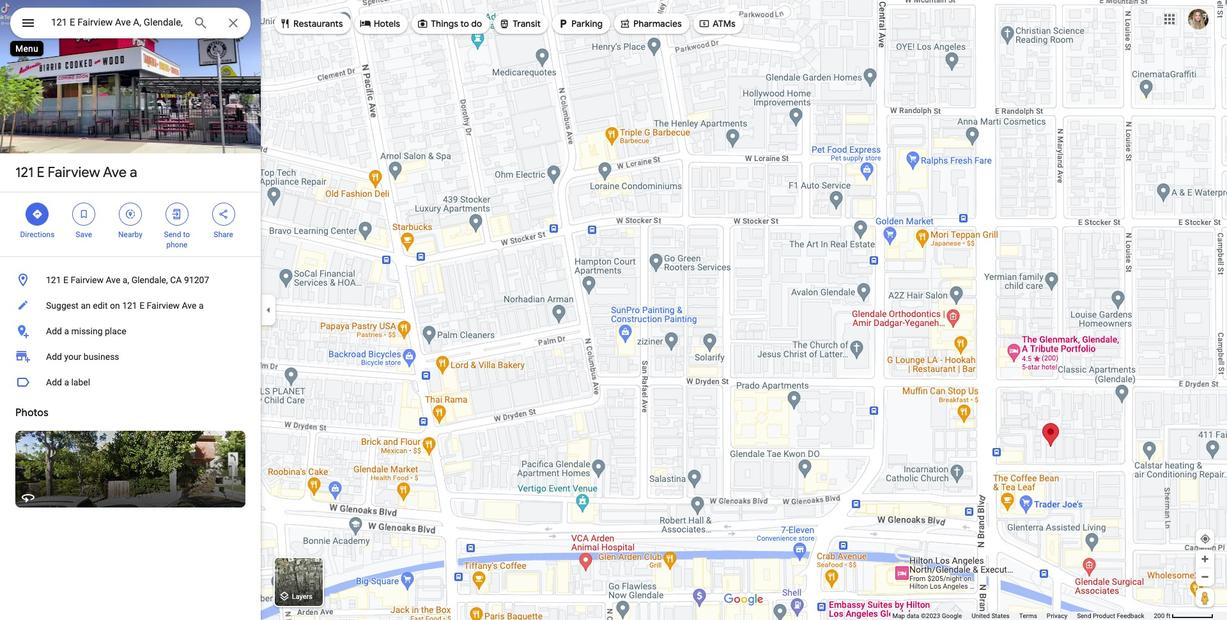Task type: locate. For each thing, give the bounding box(es) containing it.
send inside send to phone
[[164, 230, 181, 239]]

0 vertical spatial send
[[164, 230, 181, 239]]

2 vertical spatial ave
[[182, 300, 197, 311]]

send product feedback button
[[1077, 612, 1144, 620]]

product
[[1093, 612, 1115, 619]]

ft
[[1166, 612, 1171, 619]]

show your location image
[[1200, 533, 1211, 545]]

ave for a,
[[106, 275, 120, 285]]

0 vertical spatial 121
[[15, 164, 33, 182]]

your
[[64, 352, 81, 362]]

fairview inside button
[[71, 275, 104, 285]]

glendale,
[[131, 275, 168, 285]]

show street view coverage image
[[1196, 588, 1215, 607]]

send up phone
[[164, 230, 181, 239]]

e up  at the top left
[[37, 164, 44, 182]]

parking
[[572, 18, 603, 29]]

suggest an edit on 121 e fairview ave a
[[46, 300, 204, 311]]

send product feedback
[[1077, 612, 1144, 619]]

121 up  at the top left
[[15, 164, 33, 182]]

send
[[164, 230, 181, 239], [1077, 612, 1091, 619]]

phone
[[166, 240, 188, 249]]

ave inside suggest an edit on 121 e fairview ave a button
[[182, 300, 197, 311]]

nearby
[[118, 230, 142, 239]]


[[20, 14, 36, 32]]

fairview down ca
[[147, 300, 180, 311]]

 pharmacies
[[619, 17, 682, 31]]

0 vertical spatial ave
[[103, 164, 127, 182]]

to left do
[[460, 18, 469, 29]]

footer
[[893, 612, 1154, 620]]

0 vertical spatial e
[[37, 164, 44, 182]]

fairview
[[48, 164, 100, 182], [71, 275, 104, 285], [147, 300, 180, 311]]

ave down '91207'
[[182, 300, 197, 311]]

1 vertical spatial send
[[1077, 612, 1091, 619]]

2 vertical spatial fairview
[[147, 300, 180, 311]]

121 inside button
[[46, 275, 61, 285]]

3 add from the top
[[46, 377, 62, 387]]

121 up suggest
[[46, 275, 61, 285]]

footer inside google maps element
[[893, 612, 1154, 620]]

2 vertical spatial 121
[[122, 300, 137, 311]]

 transit
[[499, 17, 541, 31]]

a up 
[[130, 164, 137, 182]]

fairview up the an at the left of page
[[71, 275, 104, 285]]

restaurants
[[293, 18, 343, 29]]

ave left a,
[[106, 275, 120, 285]]

add left your
[[46, 352, 62, 362]]

none field inside 121 e fairview ave a, glendale, ca 91207 field
[[51, 15, 183, 30]]

a
[[130, 164, 137, 182], [199, 300, 204, 311], [64, 326, 69, 336], [64, 377, 69, 387]]


[[218, 207, 229, 221]]

footer containing map data ©2023 google
[[893, 612, 1154, 620]]

ave up 
[[103, 164, 127, 182]]


[[699, 17, 710, 31]]

©2023
[[921, 612, 940, 619]]

united states
[[972, 612, 1010, 619]]

200 ft button
[[1154, 612, 1214, 619]]

1 horizontal spatial send
[[1077, 612, 1091, 619]]

layers
[[292, 593, 313, 601]]

google account: michelle dermenjian  
(michelle.dermenjian@adept.ai) image
[[1188, 9, 1209, 29]]

ave for a
[[103, 164, 127, 182]]

 parking
[[557, 17, 603, 31]]

 restaurants
[[279, 17, 343, 31]]

fairview for a,
[[71, 275, 104, 285]]

 hotels
[[360, 17, 400, 31]]

0 horizontal spatial e
[[37, 164, 44, 182]]

0 horizontal spatial to
[[183, 230, 190, 239]]

1 vertical spatial to
[[183, 230, 190, 239]]

directions
[[20, 230, 55, 239]]

1 vertical spatial ave
[[106, 275, 120, 285]]

share
[[214, 230, 233, 239]]

a left label
[[64, 377, 69, 387]]

do
[[471, 18, 482, 29]]

send for send to phone
[[164, 230, 181, 239]]

united states button
[[972, 612, 1010, 620]]

121 e fairview ave a, glendale, ca 91207
[[46, 275, 209, 285]]

121 for 121 e fairview ave a
[[15, 164, 33, 182]]

ave inside 121 e fairview ave a, glendale, ca 91207 button
[[106, 275, 120, 285]]

e down glendale,
[[139, 300, 145, 311]]

photos
[[15, 407, 48, 419]]

fairview up 
[[48, 164, 100, 182]]

1 vertical spatial e
[[63, 275, 68, 285]]

200
[[1154, 612, 1165, 619]]

2 horizontal spatial e
[[139, 300, 145, 311]]

an
[[81, 300, 91, 311]]

121 E Fairview Ave A, Glendale, CA 91207 field
[[10, 8, 251, 38]]

1 vertical spatial add
[[46, 352, 62, 362]]

ave
[[103, 164, 127, 182], [106, 275, 120, 285], [182, 300, 197, 311]]

to up phone
[[183, 230, 190, 239]]

send left product
[[1077, 612, 1091, 619]]

121 e fairview ave a main content
[[0, 0, 266, 620]]

add a label button
[[0, 369, 261, 395]]


[[78, 207, 90, 221]]

a inside button
[[199, 300, 204, 311]]

add for add a label
[[46, 377, 62, 387]]

atms
[[713, 18, 736, 29]]

0 horizontal spatial send
[[164, 230, 181, 239]]

terms button
[[1019, 612, 1037, 620]]

to
[[460, 18, 469, 29], [183, 230, 190, 239]]

send inside button
[[1077, 612, 1091, 619]]

business
[[84, 352, 119, 362]]

add your business link
[[0, 344, 261, 369]]

1 horizontal spatial to
[[460, 18, 469, 29]]

121
[[15, 164, 33, 182], [46, 275, 61, 285], [122, 300, 137, 311]]

2 vertical spatial add
[[46, 377, 62, 387]]

1 add from the top
[[46, 326, 62, 336]]

2 add from the top
[[46, 352, 62, 362]]

fairview for a
[[48, 164, 100, 182]]

1 horizontal spatial e
[[63, 275, 68, 285]]

a left the missing
[[64, 326, 69, 336]]

1 vertical spatial fairview
[[71, 275, 104, 285]]

add left label
[[46, 377, 62, 387]]

2 vertical spatial e
[[139, 300, 145, 311]]

0 vertical spatial add
[[46, 326, 62, 336]]

1 horizontal spatial 121
[[46, 275, 61, 285]]

pharmacies
[[633, 18, 682, 29]]

add your business
[[46, 352, 119, 362]]

add for add your business
[[46, 352, 62, 362]]

privacy button
[[1047, 612, 1068, 620]]

0 vertical spatial to
[[460, 18, 469, 29]]

things
[[431, 18, 458, 29]]

states
[[992, 612, 1010, 619]]

121 right "on"
[[122, 300, 137, 311]]

place
[[105, 326, 126, 336]]

e up suggest
[[63, 275, 68, 285]]

a down '91207'
[[199, 300, 204, 311]]

e
[[37, 164, 44, 182], [63, 275, 68, 285], [139, 300, 145, 311]]

0 vertical spatial fairview
[[48, 164, 100, 182]]

2 horizontal spatial 121
[[122, 300, 137, 311]]

121 for 121 e fairview ave a, glendale, ca 91207
[[46, 275, 61, 285]]

0 horizontal spatial 121
[[15, 164, 33, 182]]

collapse side panel image
[[261, 303, 276, 317]]

 button
[[10, 8, 46, 41]]

1 vertical spatial 121
[[46, 275, 61, 285]]

e inside 121 e fairview ave a, glendale, ca 91207 button
[[63, 275, 68, 285]]

add
[[46, 326, 62, 336], [46, 352, 62, 362], [46, 377, 62, 387]]

None field
[[51, 15, 183, 30]]

e inside suggest an edit on 121 e fairview ave a button
[[139, 300, 145, 311]]

add down suggest
[[46, 326, 62, 336]]



Task type: vqa. For each thing, say whether or not it's contained in the screenshot.


Task type: describe. For each thing, give the bounding box(es) containing it.
 search field
[[10, 8, 251, 41]]

hotels
[[374, 18, 400, 29]]

google maps element
[[0, 0, 1227, 620]]

add a missing place button
[[0, 318, 261, 344]]

121 e fairview ave a
[[15, 164, 137, 182]]


[[360, 17, 371, 31]]

feedback
[[1117, 612, 1144, 619]]

add a label
[[46, 377, 90, 387]]

to inside send to phone
[[183, 230, 190, 239]]

edit
[[93, 300, 108, 311]]

label
[[71, 377, 90, 387]]

transit
[[513, 18, 541, 29]]

121 e fairview ave a, glendale, ca 91207 button
[[0, 267, 261, 293]]

map
[[893, 612, 905, 619]]


[[279, 17, 291, 31]]

on
[[110, 300, 120, 311]]

actions for 121 e fairview ave a region
[[0, 192, 261, 256]]

e for 121 e fairview ave a
[[37, 164, 44, 182]]

missing
[[71, 326, 103, 336]]

united
[[972, 612, 990, 619]]

zoom out image
[[1200, 572, 1210, 582]]

send to phone
[[164, 230, 190, 249]]


[[499, 17, 510, 31]]

a,
[[123, 275, 129, 285]]


[[619, 17, 631, 31]]

google
[[942, 612, 962, 619]]

save
[[76, 230, 92, 239]]

add for add a missing place
[[46, 326, 62, 336]]


[[557, 17, 569, 31]]

fairview inside button
[[147, 300, 180, 311]]


[[171, 207, 183, 221]]

ca
[[170, 275, 182, 285]]

121 inside button
[[122, 300, 137, 311]]

send for send product feedback
[[1077, 612, 1091, 619]]

200 ft
[[1154, 612, 1171, 619]]

add a missing place
[[46, 326, 126, 336]]


[[125, 207, 136, 221]]

to inside " things to do"
[[460, 18, 469, 29]]

privacy
[[1047, 612, 1068, 619]]

zoom in image
[[1200, 554, 1210, 564]]

terms
[[1019, 612, 1037, 619]]


[[32, 207, 43, 221]]

suggest
[[46, 300, 79, 311]]

91207
[[184, 275, 209, 285]]

map data ©2023 google
[[893, 612, 962, 619]]

e for 121 e fairview ave a, glendale, ca 91207
[[63, 275, 68, 285]]


[[417, 17, 428, 31]]

data
[[907, 612, 919, 619]]

 things to do
[[417, 17, 482, 31]]

suggest an edit on 121 e fairview ave a button
[[0, 293, 261, 318]]

 atms
[[699, 17, 736, 31]]



